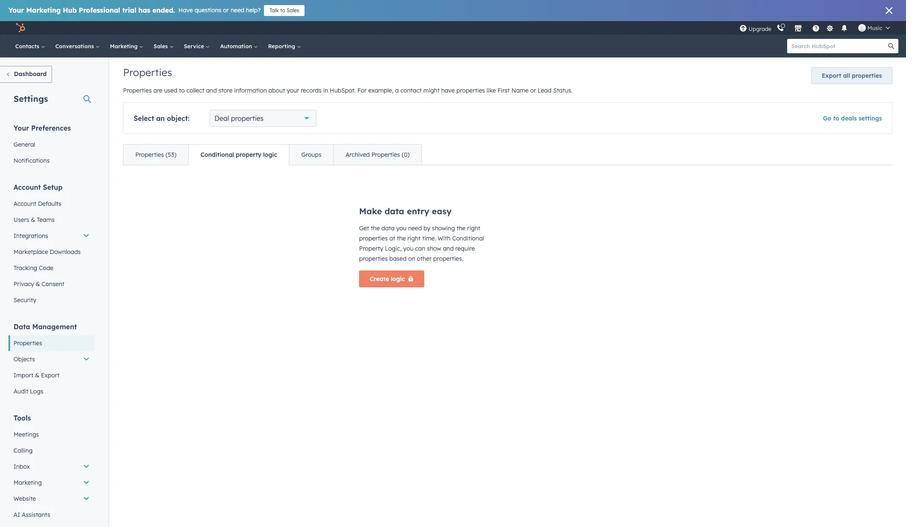 Task type: vqa. For each thing, say whether or not it's contained in the screenshot.
right OF
no



Task type: locate. For each thing, give the bounding box(es) containing it.
create logic
[[370, 276, 405, 283]]

the right "get"
[[371, 225, 380, 232]]

properties up are
[[123, 66, 172, 79]]

archived
[[346, 151, 370, 159]]

right up require
[[468, 225, 481, 232]]

& right users
[[31, 216, 35, 224]]

calling
[[14, 447, 33, 455]]

help image
[[813, 25, 820, 33]]

0 vertical spatial account
[[14, 183, 41, 192]]

hub
[[63, 6, 77, 14]]

go to deals settings
[[824, 115, 883, 122]]

marketing up website
[[14, 480, 42, 487]]

assistants
[[22, 512, 50, 519]]

to right talk
[[280, 7, 285, 14]]

other
[[417, 255, 432, 263]]

1 vertical spatial and
[[443, 245, 454, 253]]

0 horizontal spatial or
[[223, 6, 229, 14]]

your up hubspot image
[[8, 6, 24, 14]]

& for teams
[[31, 216, 35, 224]]

create
[[370, 276, 389, 283]]

settings image
[[827, 25, 835, 32]]

data
[[385, 206, 405, 217], [382, 225, 395, 232]]

0 vertical spatial sales
[[287, 7, 299, 14]]

properties inside data management element
[[14, 340, 42, 348]]

& inside privacy & consent link
[[36, 281, 40, 288]]

sales left service
[[154, 43, 170, 50]]

1 vertical spatial conditional
[[453, 235, 485, 243]]

calling link
[[8, 443, 95, 459]]

1 vertical spatial logic
[[391, 276, 405, 283]]

questions
[[195, 6, 222, 14]]

properties right all on the top right of page
[[853, 72, 883, 80]]

close image
[[886, 7, 893, 14]]

account up users
[[14, 200, 36, 208]]

logic right create
[[391, 276, 405, 283]]

users & teams link
[[8, 212, 95, 228]]

logic
[[263, 151, 277, 159], [391, 276, 405, 283]]

0 horizontal spatial sales
[[154, 43, 170, 50]]

export all properties
[[822, 72, 883, 80]]

1 horizontal spatial need
[[408, 225, 422, 232]]

properties right deal
[[231, 114, 264, 123]]

properties left (0) at the top left of the page
[[372, 151, 400, 159]]

hubspot link
[[10, 23, 32, 33]]

can
[[415, 245, 426, 253]]

tools element
[[8, 414, 95, 528]]

security link
[[8, 293, 95, 309]]

conditional left property
[[201, 151, 234, 159]]

properties up property
[[359, 235, 388, 243]]

tracking code link
[[8, 260, 95, 276]]

tab list
[[123, 144, 422, 166]]

1 horizontal spatial logic
[[391, 276, 405, 283]]

to for go
[[834, 115, 840, 122]]

greg robinson image
[[859, 24, 867, 32]]

properties down property
[[359, 255, 388, 263]]

0 vertical spatial need
[[231, 6, 244, 14]]

0 horizontal spatial need
[[231, 6, 244, 14]]

menu
[[739, 21, 897, 35]]

ai assistants link
[[8, 508, 95, 524]]

1 horizontal spatial sales
[[287, 7, 299, 14]]

1 vertical spatial data
[[382, 225, 395, 232]]

inbox
[[14, 464, 30, 471]]

or right questions
[[223, 6, 229, 14]]

properties
[[853, 72, 883, 80], [457, 87, 485, 94], [231, 114, 264, 123], [359, 235, 388, 243], [359, 255, 388, 263]]

or inside your marketing hub professional trial has ended. have questions or need help?
[[223, 6, 229, 14]]

logic inside tab list
[[263, 151, 277, 159]]

management
[[32, 323, 77, 331]]

account for account defaults
[[14, 200, 36, 208]]

1 horizontal spatial to
[[280, 7, 285, 14]]

automation
[[220, 43, 254, 50]]

data left entry
[[385, 206, 405, 217]]

2 vertical spatial &
[[35, 372, 39, 380]]

0 horizontal spatial conditional
[[201, 151, 234, 159]]

2 account from the top
[[14, 200, 36, 208]]

& inside import & export link
[[35, 372, 39, 380]]

go to deals settings button
[[824, 115, 883, 122]]

conditional property logic link
[[188, 145, 289, 165]]

menu containing music
[[739, 21, 897, 35]]

0 vertical spatial or
[[223, 6, 229, 14]]

Search HubSpot search field
[[788, 39, 892, 53]]

your preferences element
[[8, 124, 95, 169]]

properties up objects
[[14, 340, 42, 348]]

go
[[824, 115, 832, 122]]

0 vertical spatial conditional
[[201, 151, 234, 159]]

an
[[156, 114, 165, 123]]

1 vertical spatial account
[[14, 200, 36, 208]]

1 vertical spatial right
[[408, 235, 421, 243]]

talk to sales
[[270, 7, 299, 14]]

make
[[359, 206, 382, 217]]

sales inside button
[[287, 7, 299, 14]]

1 vertical spatial your
[[14, 124, 29, 133]]

marketplaces image
[[795, 25, 803, 33]]

the right 'at'
[[397, 235, 406, 243]]

2 horizontal spatial to
[[834, 115, 840, 122]]

marketing
[[26, 6, 61, 14], [110, 43, 139, 50], [14, 480, 42, 487]]

export all properties button
[[812, 67, 893, 84]]

1 account from the top
[[14, 183, 41, 192]]

upgrade
[[749, 25, 772, 32]]

0 vertical spatial to
[[280, 7, 285, 14]]

1 horizontal spatial export
[[822, 72, 842, 80]]

integrations button
[[8, 228, 95, 244]]

0 horizontal spatial export
[[41, 372, 60, 380]]

1 vertical spatial need
[[408, 225, 422, 232]]

create logic button
[[359, 271, 425, 288]]

1 horizontal spatial and
[[443, 245, 454, 253]]

to right the used
[[179, 87, 185, 94]]

first
[[498, 87, 510, 94]]

0 vertical spatial you
[[397, 225, 407, 232]]

help button
[[809, 21, 824, 35]]

1 vertical spatial you
[[404, 245, 414, 253]]

1 horizontal spatial the
[[397, 235, 406, 243]]

export up audit logs link
[[41, 372, 60, 380]]

talk to sales button
[[264, 5, 305, 16]]

1 vertical spatial export
[[41, 372, 60, 380]]

or left lead
[[531, 87, 536, 94]]

general
[[14, 141, 35, 149]]

hubspot image
[[15, 23, 25, 33]]

0 horizontal spatial and
[[206, 87, 217, 94]]

have
[[442, 87, 455, 94]]

inbox button
[[8, 459, 95, 475]]

help?
[[246, 6, 261, 14]]

you up on
[[404, 245, 414, 253]]

1 vertical spatial sales
[[154, 43, 170, 50]]

1 vertical spatial or
[[531, 87, 536, 94]]

and inside get the data you need by showing the right properties at the right time. with conditional property logic, you can show and require properties based on other properties.
[[443, 245, 454, 253]]

conditional up require
[[453, 235, 485, 243]]

settings link
[[825, 23, 836, 32]]

1 vertical spatial &
[[36, 281, 40, 288]]

tab list containing properties (53)
[[123, 144, 422, 166]]

marketing left hub
[[26, 6, 61, 14]]

you down make data entry easy
[[397, 225, 407, 232]]

data
[[14, 323, 30, 331]]

0 vertical spatial and
[[206, 87, 217, 94]]

about
[[269, 87, 285, 94]]

easy
[[432, 206, 452, 217]]

consent
[[42, 281, 64, 288]]

properties left are
[[123, 87, 152, 94]]

account setup
[[14, 183, 63, 192]]

audit
[[14, 388, 28, 396]]

talk
[[270, 7, 279, 14]]

2 vertical spatial marketing
[[14, 480, 42, 487]]

& for consent
[[36, 281, 40, 288]]

conversations link
[[50, 35, 105, 58]]

sales right talk
[[287, 7, 299, 14]]

your up general
[[14, 124, 29, 133]]

store
[[219, 87, 233, 94]]

data up 'at'
[[382, 225, 395, 232]]

0 vertical spatial logic
[[263, 151, 277, 159]]

account
[[14, 183, 41, 192], [14, 200, 36, 208]]

export left all on the top right of page
[[822, 72, 842, 80]]

0 vertical spatial right
[[468, 225, 481, 232]]

conversations
[[55, 43, 96, 50]]

records
[[301, 87, 322, 94]]

1 vertical spatial marketing
[[110, 43, 139, 50]]

need inside get the data you need by showing the right properties at the right time. with conditional property logic, you can show and require properties based on other properties.
[[408, 225, 422, 232]]

and left store
[[206, 87, 217, 94]]

hubspot.
[[330, 87, 356, 94]]

properties inside popup button
[[231, 114, 264, 123]]

marketing down 'trial'
[[110, 43, 139, 50]]

2 vertical spatial to
[[834, 115, 840, 122]]

0 vertical spatial your
[[8, 6, 24, 14]]

and up properties. on the top of the page
[[443, 245, 454, 253]]

showing
[[432, 225, 455, 232]]

properties left (53)
[[135, 151, 164, 159]]

account up the account defaults
[[14, 183, 41, 192]]

0 horizontal spatial logic
[[263, 151, 277, 159]]

0 horizontal spatial to
[[179, 87, 185, 94]]

1 horizontal spatial right
[[468, 225, 481, 232]]

& right import
[[35, 372, 39, 380]]

right
[[468, 225, 481, 232], [408, 235, 421, 243]]

need left by
[[408, 225, 422, 232]]

1 horizontal spatial conditional
[[453, 235, 485, 243]]

& right privacy
[[36, 281, 40, 288]]

& inside 'users & teams' link
[[31, 216, 35, 224]]

might
[[424, 87, 440, 94]]

with
[[438, 235, 451, 243]]

logs
[[30, 388, 43, 396]]

the right showing
[[457, 225, 466, 232]]

show
[[427, 245, 442, 253]]

properties are used to collect and store information about your records in hubspot. for example, a contact might have properties like first name or lead status.
[[123, 87, 573, 94]]

have
[[179, 6, 193, 14]]

to
[[280, 7, 285, 14], [179, 87, 185, 94], [834, 115, 840, 122]]

to right go
[[834, 115, 840, 122]]

tools
[[14, 414, 31, 423]]

0 vertical spatial export
[[822, 72, 842, 80]]

marketing inside button
[[14, 480, 42, 487]]

& for export
[[35, 372, 39, 380]]

right up can
[[408, 235, 421, 243]]

settings
[[859, 115, 883, 122]]

your
[[8, 6, 24, 14], [14, 124, 29, 133]]

deal properties
[[215, 114, 264, 123]]

collect
[[187, 87, 205, 94]]

to inside button
[[280, 7, 285, 14]]

logic right property
[[263, 151, 277, 159]]

need left help?
[[231, 6, 244, 14]]

marketplace downloads link
[[8, 244, 95, 260]]

0 vertical spatial &
[[31, 216, 35, 224]]

conditional
[[201, 151, 234, 159], [453, 235, 485, 243]]

at
[[390, 235, 396, 243]]



Task type: describe. For each thing, give the bounding box(es) containing it.
export inside export all properties button
[[822, 72, 842, 80]]

upgrade image
[[740, 25, 748, 32]]

audit logs
[[14, 388, 43, 396]]

property
[[359, 245, 384, 253]]

your for your marketing hub professional trial has ended. have questions or need help?
[[8, 6, 24, 14]]

0 horizontal spatial the
[[371, 225, 380, 232]]

used
[[164, 87, 178, 94]]

entry
[[407, 206, 430, 217]]

properties.
[[434, 255, 464, 263]]

based
[[390, 255, 407, 263]]

name
[[512, 87, 529, 94]]

dashboard
[[14, 70, 47, 78]]

need inside your marketing hub professional trial has ended. have questions or need help?
[[231, 6, 244, 14]]

teams
[[37, 216, 55, 224]]

notifications
[[14, 157, 50, 165]]

music button
[[854, 21, 896, 35]]

notifications button
[[838, 21, 852, 35]]

marketing button
[[8, 475, 95, 492]]

data inside get the data you need by showing the right properties at the right time. with conditional property logic, you can show and require properties based on other properties.
[[382, 225, 395, 232]]

your
[[287, 87, 299, 94]]

setup
[[43, 183, 63, 192]]

general link
[[8, 137, 95, 153]]

service link
[[179, 35, 215, 58]]

settings
[[14, 94, 48, 104]]

archived properties (0) link
[[334, 145, 422, 165]]

logic inside button
[[391, 276, 405, 283]]

require
[[456, 245, 475, 253]]

deal
[[215, 114, 229, 123]]

reporting
[[268, 43, 297, 50]]

archived properties (0)
[[346, 151, 410, 159]]

a
[[395, 87, 399, 94]]

lead
[[538, 87, 552, 94]]

your for your preferences
[[14, 124, 29, 133]]

service
[[184, 43, 206, 50]]

search image
[[889, 43, 895, 49]]

security
[[14, 297, 36, 304]]

to for talk
[[280, 7, 285, 14]]

deals
[[842, 115, 858, 122]]

downloads
[[50, 249, 81, 256]]

reporting link
[[263, 35, 306, 58]]

2 horizontal spatial the
[[457, 225, 466, 232]]

(0)
[[402, 151, 410, 159]]

all
[[844, 72, 851, 80]]

on
[[409, 255, 416, 263]]

get
[[359, 225, 369, 232]]

contact
[[401, 87, 422, 94]]

1 horizontal spatial or
[[531, 87, 536, 94]]

properties (53) link
[[124, 145, 188, 165]]

sales link
[[149, 35, 179, 58]]

0 vertical spatial marketing
[[26, 6, 61, 14]]

marketing inside "link"
[[110, 43, 139, 50]]

trial
[[122, 6, 136, 14]]

tracking code
[[14, 265, 53, 272]]

marketplace downloads
[[14, 249, 81, 256]]

dashboard link
[[0, 66, 52, 83]]

music
[[868, 25, 883, 31]]

website button
[[8, 492, 95, 508]]

integrations
[[14, 232, 48, 240]]

ai
[[14, 512, 20, 519]]

tracking
[[14, 265, 37, 272]]

privacy & consent
[[14, 281, 64, 288]]

marketing link
[[105, 35, 149, 58]]

website
[[14, 496, 36, 503]]

automation link
[[215, 35, 263, 58]]

data management
[[14, 323, 77, 331]]

meetings link
[[8, 427, 95, 443]]

defaults
[[38, 200, 61, 208]]

0 horizontal spatial right
[[408, 235, 421, 243]]

search button
[[885, 39, 899, 53]]

privacy
[[14, 281, 34, 288]]

calling icon image
[[777, 25, 785, 32]]

account setup element
[[8, 183, 95, 309]]

properties inside button
[[853, 72, 883, 80]]

import
[[14, 372, 33, 380]]

status.
[[554, 87, 573, 94]]

conditional inside get the data you need by showing the right properties at the right time. with conditional property logic, you can show and require properties based on other properties.
[[453, 235, 485, 243]]

1 vertical spatial to
[[179, 87, 185, 94]]

account defaults link
[[8, 196, 95, 212]]

are
[[153, 87, 163, 94]]

export inside import & export link
[[41, 372, 60, 380]]

marketplace
[[14, 249, 48, 256]]

marketplaces button
[[790, 21, 808, 35]]

properties (53)
[[135, 151, 176, 159]]

properties left "like"
[[457, 87, 485, 94]]

import & export link
[[8, 368, 95, 384]]

logic,
[[385, 245, 402, 253]]

make data entry easy
[[359, 206, 452, 217]]

time.
[[423, 235, 436, 243]]

account for account setup
[[14, 183, 41, 192]]

conditional property logic
[[201, 151, 277, 159]]

contacts link
[[10, 35, 50, 58]]

properties link
[[8, 336, 95, 352]]

account defaults
[[14, 200, 61, 208]]

object:
[[167, 114, 190, 123]]

in
[[323, 87, 328, 94]]

for
[[358, 87, 367, 94]]

deal properties button
[[210, 110, 317, 127]]

data management element
[[8, 323, 95, 400]]

0 vertical spatial data
[[385, 206, 405, 217]]

notifications image
[[841, 25, 849, 33]]



